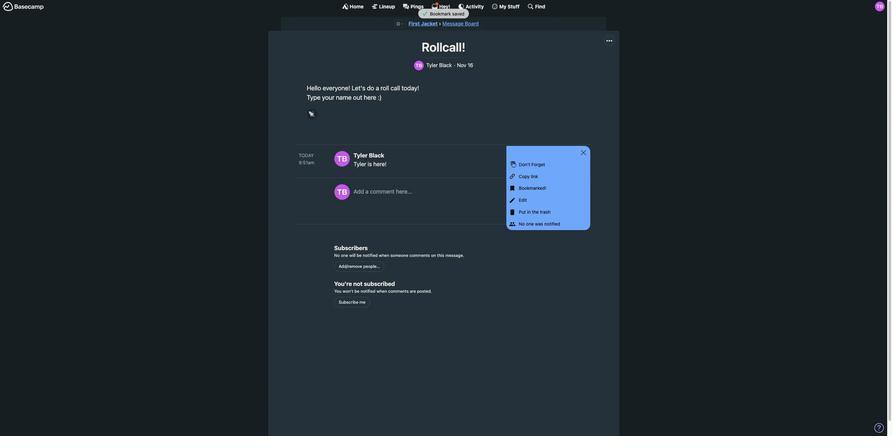 Task type: describe. For each thing, give the bounding box(es) containing it.
bookmark
[[430, 11, 451, 16]]

no one was notified
[[519, 221, 560, 227]]

notified inside subscribers no one will be notified when someone comments on this message.
[[363, 253, 378, 258]]

2 vertical spatial tyler
[[354, 161, 366, 168]]

today
[[299, 153, 314, 158]]

subscribers no one will be notified when someone comments on this message.
[[334, 245, 464, 258]]

tyler black image
[[334, 151, 350, 167]]

put in the trash link
[[506, 206, 590, 218]]

subscribed
[[364, 280, 395, 287]]

people…
[[363, 264, 380, 269]]

when inside subscribers no one will be notified when someone comments on this message.
[[379, 253, 389, 258]]

hey! button
[[432, 2, 450, 10]]

you
[[334, 288, 341, 294]]

won't
[[343, 288, 353, 294]]

subscribe me button
[[334, 297, 370, 308]]

forget
[[531, 162, 545, 167]]

edit link
[[506, 194, 590, 206]]

9:51am element
[[299, 160, 314, 165]]

here…
[[396, 188, 412, 195]]

bookmark saved
[[429, 11, 464, 16]]

0 vertical spatial tyler
[[426, 62, 438, 68]]

on
[[431, 253, 436, 258]]

first jacket link
[[409, 21, 438, 26]]

bookmarked! link
[[506, 182, 590, 194]]

stuff
[[508, 3, 520, 9]]

be inside you're not subscribed you won't be notified when comments are posted.
[[355, 288, 359, 294]]

when inside you're not subscribed you won't be notified when comments are posted.
[[377, 288, 387, 294]]

home link
[[342, 3, 364, 10]]

first jacket
[[409, 21, 438, 26]]

edit
[[519, 197, 527, 203]]

you're not subscribed you won't be notified when comments are posted.
[[334, 280, 432, 294]]

your
[[322, 94, 334, 101]]

›
[[439, 21, 441, 26]]

activity
[[466, 3, 484, 9]]

put in the trash
[[519, 209, 551, 215]]

not
[[353, 280, 363, 287]]

this
[[437, 253, 444, 258]]

comments for subscribers
[[410, 253, 430, 258]]

hello everyone! let's do a roll call today! type your name out here :)
[[307, 84, 419, 101]]

put
[[519, 209, 526, 215]]

add a comment here… button
[[354, 184, 585, 213]]

nov 16 element
[[457, 62, 473, 68]]

saved
[[452, 11, 464, 16]]

subscribe
[[339, 299, 358, 305]]

subscribers
[[334, 245, 368, 251]]

first
[[409, 21, 420, 26]]

message.
[[445, 253, 464, 258]]

home
[[350, 3, 364, 9]]

main element
[[0, 0, 887, 13]]

lineup link
[[371, 3, 395, 10]]

activity link
[[458, 3, 484, 10]]

a inside hello everyone! let's do a roll call today! type your name out here :)
[[376, 84, 379, 92]]

roll
[[381, 84, 389, 92]]

hello
[[307, 84, 321, 92]]

today link
[[299, 152, 328, 159]]

bookmark saved alert
[[0, 9, 887, 18]]

find
[[535, 3, 545, 9]]

don't forget link
[[506, 159, 590, 171]]

message board link
[[443, 21, 479, 26]]

the
[[532, 209, 539, 215]]

subscribe me
[[339, 299, 366, 305]]

1 vertical spatial tyler
[[354, 152, 368, 159]]

message
[[443, 21, 464, 26]]

0 vertical spatial notified
[[544, 221, 560, 227]]

add/remove people… link
[[334, 261, 385, 272]]

no inside subscribers no one will be notified when someone comments on this message.
[[334, 253, 340, 258]]

:)
[[378, 94, 382, 101]]



Task type: locate. For each thing, give the bounding box(es) containing it.
bookmarked!
[[519, 185, 546, 191]]

no
[[519, 221, 525, 227], [334, 253, 340, 258]]

0 horizontal spatial one
[[341, 253, 348, 258]]

0 horizontal spatial no
[[334, 253, 340, 258]]

1 vertical spatial a
[[365, 188, 369, 195]]

notified down put in the trash 'link'
[[544, 221, 560, 227]]

black
[[439, 62, 452, 68], [369, 152, 384, 159]]

1 horizontal spatial black
[[439, 62, 452, 68]]

comments left are
[[388, 288, 409, 294]]

be inside subscribers no one will be notified when someone comments on this message.
[[357, 253, 362, 258]]

board
[[465, 21, 479, 26]]

trash
[[540, 209, 551, 215]]

here!
[[373, 161, 387, 168]]

pings button
[[403, 3, 424, 10]]

don't forget
[[519, 162, 545, 167]]

tyler is here!
[[354, 161, 387, 168]]

1 horizontal spatial tyler black
[[426, 62, 452, 68]]

tyler left the is on the top left of the page
[[354, 161, 366, 168]]

out
[[353, 94, 362, 101]]

someone
[[390, 253, 408, 258]]

9:51am link
[[299, 159, 328, 166]]

add
[[354, 188, 364, 195]]

1 horizontal spatial comments
[[410, 253, 430, 258]]

lineup
[[379, 3, 395, 9]]

black up here!
[[369, 152, 384, 159]]

16
[[468, 62, 473, 68]]

1 vertical spatial tyler black
[[354, 152, 384, 159]]

comments for you're
[[388, 288, 409, 294]]

notified up people…
[[363, 253, 378, 258]]

one inside subscribers no one will be notified when someone comments on this message.
[[341, 253, 348, 258]]

copy link
[[519, 174, 538, 179]]

today 9:51am
[[299, 153, 314, 165]]

1 vertical spatial comments
[[388, 288, 409, 294]]

comments inside subscribers no one will be notified when someone comments on this message.
[[410, 253, 430, 258]]

0 horizontal spatial comments
[[388, 288, 409, 294]]

1 horizontal spatial tyler black image
[[414, 61, 424, 70]]

today element
[[299, 152, 314, 159]]

jacket
[[421, 21, 438, 26]]

0 vertical spatial a
[[376, 84, 379, 92]]

call
[[391, 84, 400, 92]]

name
[[336, 94, 352, 101]]

posted.
[[417, 288, 432, 294]]

switch accounts image
[[3, 2, 44, 12]]

my stuff
[[499, 3, 520, 9]]

tyler black image inside main element
[[875, 2, 885, 11]]

copy link link
[[506, 171, 590, 182]]

1 horizontal spatial one
[[526, 221, 534, 227]]

notified inside you're not subscribed you won't be notified when comments are posted.
[[361, 288, 375, 294]]

1 vertical spatial no
[[334, 253, 340, 258]]

when left 'someone'
[[379, 253, 389, 258]]

add/remove
[[339, 264, 362, 269]]

0 vertical spatial be
[[357, 253, 362, 258]]

2 horizontal spatial tyler black image
[[875, 2, 885, 11]]

1 vertical spatial when
[[377, 288, 387, 294]]

today!
[[402, 84, 419, 92]]

tyler
[[426, 62, 438, 68], [354, 152, 368, 159], [354, 161, 366, 168]]

1 vertical spatial tyler black image
[[414, 61, 424, 70]]

do
[[367, 84, 374, 92]]

in
[[527, 209, 531, 215]]

comments inside you're not subscribed you won't be notified when comments are posted.
[[388, 288, 409, 294]]

tyler down the rollcall! at top
[[426, 62, 438, 68]]

0 vertical spatial no
[[519, 221, 525, 227]]

comment
[[370, 188, 395, 195]]

2 vertical spatial tyler black image
[[334, 184, 350, 200]]

0 horizontal spatial tyler black
[[354, 152, 384, 159]]

0 vertical spatial when
[[379, 253, 389, 258]]

was
[[535, 221, 543, 227]]

black left nov
[[439, 62, 452, 68]]

0 vertical spatial tyler black image
[[875, 2, 885, 11]]

let's
[[352, 84, 365, 92]]

be down not
[[355, 288, 359, 294]]

nov 16
[[457, 62, 473, 68]]

0 horizontal spatial a
[[365, 188, 369, 195]]

a inside button
[[365, 188, 369, 195]]

don't
[[519, 162, 530, 167]]

you're
[[334, 280, 352, 287]]

copy
[[519, 174, 530, 179]]

my
[[499, 3, 506, 9]]

1 horizontal spatial a
[[376, 84, 379, 92]]

comments left "on"
[[410, 253, 430, 258]]

type
[[307, 94, 321, 101]]

add/remove people…
[[339, 264, 380, 269]]

here
[[364, 94, 376, 101]]

1 vertical spatial one
[[341, 253, 348, 258]]

1 horizontal spatial no
[[519, 221, 525, 227]]

one
[[526, 221, 534, 227], [341, 253, 348, 258]]

notified up me
[[361, 288, 375, 294]]

tyler black image
[[875, 2, 885, 11], [414, 61, 424, 70], [334, 184, 350, 200]]

when down subscribed
[[377, 288, 387, 294]]

be
[[357, 253, 362, 258], [355, 288, 359, 294]]

link
[[531, 174, 538, 179]]

0 horizontal spatial tyler black image
[[334, 184, 350, 200]]

notified
[[544, 221, 560, 227], [363, 253, 378, 258], [361, 288, 375, 294]]

1 vertical spatial be
[[355, 288, 359, 294]]

a right do at left
[[376, 84, 379, 92]]

1 vertical spatial black
[[369, 152, 384, 159]]

one left was
[[526, 221, 534, 227]]

tyler black down the rollcall! at top
[[426, 62, 452, 68]]

tyler black
[[426, 62, 452, 68], [354, 152, 384, 159]]

› message board
[[439, 21, 479, 26]]

hey!
[[439, 3, 450, 9]]

0 vertical spatial comments
[[410, 253, 430, 258]]

one left will
[[341, 253, 348, 258]]

pings
[[411, 3, 424, 9]]

comments
[[410, 253, 430, 258], [388, 288, 409, 294]]

no left will
[[334, 253, 340, 258]]

is
[[368, 161, 372, 168]]

0 vertical spatial tyler black
[[426, 62, 452, 68]]

are
[[410, 288, 416, 294]]

be right will
[[357, 253, 362, 258]]

a right 'add'
[[365, 188, 369, 195]]

everyone!
[[323, 84, 350, 92]]

will
[[349, 253, 356, 258]]

add a comment here…
[[354, 188, 412, 195]]

no down put
[[519, 221, 525, 227]]

nov
[[457, 62, 466, 68]]

tyler black up the is on the top left of the page
[[354, 152, 384, 159]]

2 vertical spatial notified
[[361, 288, 375, 294]]

1 vertical spatial notified
[[363, 253, 378, 258]]

0 vertical spatial black
[[439, 62, 452, 68]]

me
[[360, 299, 366, 305]]

tyler up tyler is here!
[[354, 152, 368, 159]]

find button
[[527, 3, 545, 10]]

0 horizontal spatial black
[[369, 152, 384, 159]]

a
[[376, 84, 379, 92], [365, 188, 369, 195]]

0 vertical spatial one
[[526, 221, 534, 227]]

rollcall!
[[422, 40, 466, 54]]

my stuff button
[[492, 3, 520, 10]]



Task type: vqa. For each thing, say whether or not it's contained in the screenshot.
the middle Tyler
yes



